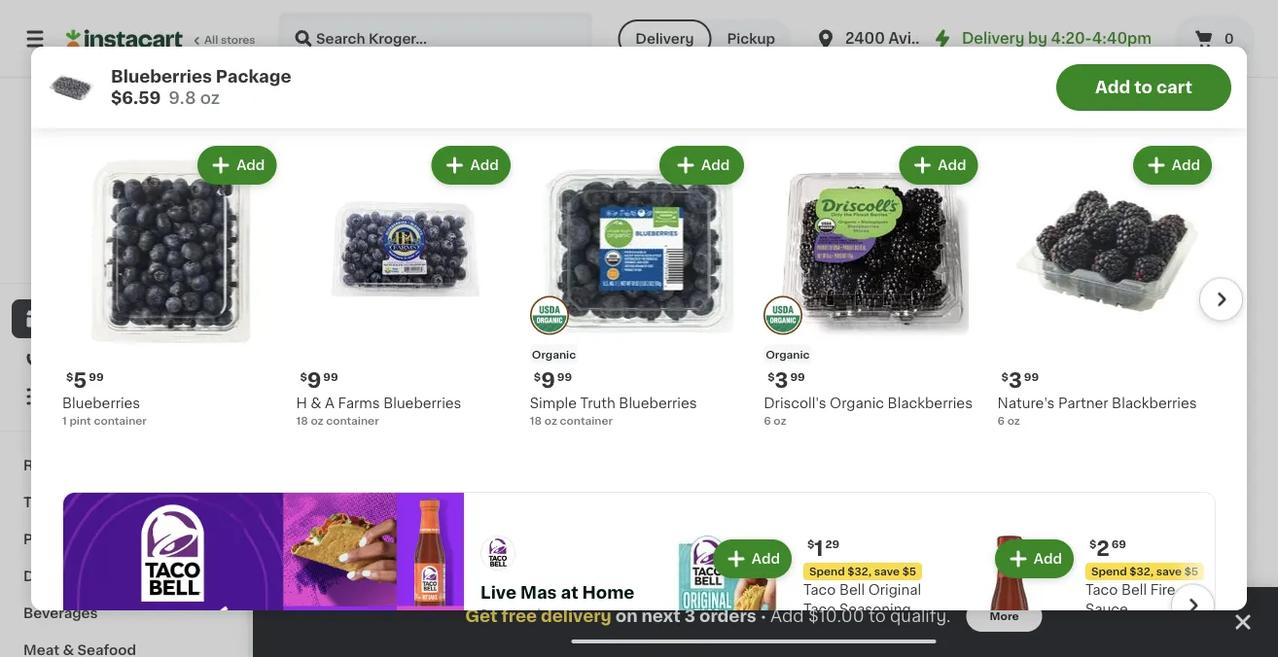Task type: vqa. For each thing, say whether or not it's contained in the screenshot.
Simple Truth Blueberries 18 oz container's oz
yes



Task type: describe. For each thing, give the bounding box(es) containing it.
18 inside simple truth blueberries 18 oz container
[[530, 416, 542, 427]]

all for best sellers
[[1052, 407, 1068, 420]]

items
[[151, 90, 212, 110]]

9 for h
[[307, 371, 321, 392]]

sellers
[[346, 403, 420, 424]]

$ up simple
[[534, 372, 541, 383]]

4
[[870, 326, 877, 337]]

aviation
[[889, 32, 950, 46]]

satisfaction
[[82, 236, 147, 247]]

best sellers
[[292, 403, 420, 424]]

save inside add kroger plus to save link
[[158, 255, 184, 266]]

all stores link
[[66, 12, 257, 66]]

free
[[501, 609, 537, 625]]

$ 10 99
[[1066, 262, 1114, 283]]

view all (40+) button
[[1007, 5, 1131, 44]]

driscoll's organic blackberries 6 oz
[[764, 397, 973, 427]]

blackberries for driscoll's organic blackberries
[[888, 397, 973, 411]]

related
[[62, 90, 146, 110]]

$32, for 1
[[848, 567, 872, 578]]

0 vertical spatial each
[[726, 261, 765, 276]]

dairy & eggs link
[[12, 558, 236, 595]]

beverages link
[[12, 595, 236, 632]]

blueberries inside h & a farms blueberries 18 oz container
[[384, 397, 462, 411]]

9 for simple
[[541, 371, 555, 392]]

blueberries for blueberries 1 pint container
[[62, 397, 140, 411]]

each inside gala apple $1.89 / lb about 0.46 lb each
[[752, 323, 779, 333]]

$ 3 99 for 3
[[768, 371, 805, 392]]

gala apple $1.89 / lb about 0.46 lb each
[[677, 288, 779, 333]]

$1.89
[[677, 307, 706, 318]]

recipes link
[[12, 448, 236, 485]]

organic left lime
[[292, 288, 346, 302]]

seasoning
[[840, 603, 911, 617]]

delivery for delivery by 4:20-4:40pm
[[962, 32, 1025, 46]]

100% satisfaction guarantee button
[[30, 230, 218, 249]]

live
[[481, 585, 517, 602]]

guarantee
[[150, 236, 206, 247]]

service type group
[[618, 19, 791, 58]]

pricing
[[95, 216, 134, 227]]

$6.59 element
[[485, 260, 662, 285]]

nature's
[[998, 397, 1055, 411]]

save for 2
[[1157, 567, 1182, 578]]

original
[[868, 584, 921, 598]]

99 for nature's partner  blackberries
[[1024, 372, 1039, 383]]

87
[[705, 263, 718, 274]]

& for a
[[311, 397, 322, 411]]

container inside blueberries 1 pint container
[[94, 416, 147, 427]]

organic up organic lime
[[294, 241, 338, 251]]

$10.00
[[808, 609, 865, 625]]

at
[[561, 585, 578, 602]]

get
[[465, 609, 498, 625]]

99 for pom wonderful ready- to-eat pomegranate arils
[[896, 263, 911, 274]]

$ up nature's
[[1002, 372, 1009, 383]]

& for eggs
[[65, 570, 76, 584]]

1 for blueberries
[[62, 416, 67, 427]]

$ down "stock" at the right
[[768, 372, 775, 383]]

pickup
[[727, 32, 775, 46]]

taco bell fire sauce
[[1086, 584, 1176, 617]]

$6.59
[[111, 90, 161, 107]]

nsored
[[502, 609, 541, 619]]

produce link
[[12, 521, 236, 558]]

mas
[[521, 585, 557, 602]]

5
[[73, 371, 87, 392]]

view all (30+) button
[[1007, 394, 1131, 433]]

by
[[1028, 32, 1048, 46]]

2 inside button
[[640, 35, 647, 46]]

taco for 2
[[1086, 584, 1118, 598]]

pom
[[870, 288, 904, 302]]

item carousel region containing 5
[[62, 135, 1243, 485]]

$3.99 element
[[870, 649, 1047, 658]]

driscoll's
[[764, 397, 827, 411]]

fire
[[1151, 584, 1176, 598]]

essentials
[[120, 496, 191, 510]]

stock
[[743, 342, 773, 353]]

qualify.
[[890, 609, 951, 625]]

many
[[697, 342, 727, 353]]

lb inside the 2 lb container button
[[649, 35, 659, 46]]

get free delivery on next 3 orders • add $10.00 to qualify.
[[465, 609, 951, 625]]

fresh fruit
[[292, 14, 407, 35]]

0 horizontal spatial to
[[144, 255, 155, 266]]

99 for snowfox seedless watermelon
[[1099, 263, 1114, 274]]

blueberries for blueberries package
[[485, 288, 563, 302]]

thanksgiving
[[23, 496, 117, 510]]

oz for blueberries package $6.59 9.8 oz
[[200, 90, 220, 107]]

oz for driscoll's organic blackberries 6 oz
[[774, 416, 787, 427]]

shop link
[[12, 300, 236, 339]]

container inside h & a farms blueberries 18 oz container
[[326, 416, 379, 427]]

wonderful
[[907, 288, 978, 302]]

container inside pom wonderful ready- to-eat pomegranate arils 4 oz container
[[895, 326, 948, 337]]

0 horizontal spatial live mas at home. shop now. image
[[63, 494, 464, 658]]

$ inside $ 0 87
[[681, 263, 688, 274]]

mix
[[804, 623, 828, 636]]

spend for 1
[[809, 567, 845, 578]]

delivery by 4:20-4:40pm
[[962, 32, 1152, 46]]

100% satisfaction guarantee
[[50, 236, 206, 247]]

0 inside button
[[1225, 32, 1234, 46]]

each (est.)
[[726, 261, 810, 276]]

taco up mix
[[804, 603, 836, 617]]

add to cart button
[[1057, 64, 1232, 111]]

more button
[[967, 601, 1043, 632]]

package for blueberries package
[[566, 288, 624, 302]]

$ up pom
[[874, 263, 881, 274]]

product group containing 10
[[1062, 75, 1239, 363]]

ready-
[[982, 288, 1032, 302]]

3 inside treatment tracker modal dialog
[[685, 609, 696, 625]]

spend $32, save $5 for 1
[[809, 567, 917, 578]]

produce
[[23, 533, 83, 547]]

oz inside pom wonderful ready- to-eat pomegranate arils 4 oz container
[[880, 326, 893, 337]]

$ 5 99
[[66, 371, 104, 392]]

snowfox
[[1062, 288, 1121, 302]]

2 lb container button
[[640, 0, 832, 48]]

blueberries package $6.59 9.8 oz
[[111, 69, 291, 107]]

kroger inside "link"
[[100, 194, 148, 207]]

eat
[[890, 307, 912, 321]]

29
[[826, 540, 840, 550]]

all for fresh fruit
[[1052, 18, 1068, 31]]

lists
[[54, 390, 88, 404]]

delivery by 4:20-4:40pm link
[[931, 27, 1152, 51]]

3 for pom
[[881, 262, 894, 283]]

4:40pm
[[1092, 32, 1152, 46]]

view for fresh fruit
[[1015, 18, 1049, 31]]

beverages
[[23, 607, 98, 621]]

lists link
[[12, 377, 236, 416]]

4:20-
[[1051, 32, 1092, 46]]

cart
[[1157, 79, 1193, 96]]

spend $32, save $5 for 2
[[1092, 567, 1199, 578]]

$ 9 99 for h
[[300, 371, 338, 392]]

related items
[[62, 90, 212, 110]]



Task type: locate. For each thing, give the bounding box(es) containing it.
1 vertical spatial kroger
[[78, 255, 115, 266]]

save up fire
[[1157, 567, 1182, 578]]

delivery left pickup button
[[636, 32, 694, 46]]

spo
[[481, 609, 502, 619]]

live mas at home. shop now. image
[[63, 494, 464, 658], [481, 536, 516, 571]]

organic down item badge icon
[[532, 350, 576, 360]]

1 blackberries from the left
[[888, 397, 973, 411]]

1 horizontal spatial 2
[[1097, 539, 1110, 559]]

2400
[[845, 32, 885, 46]]

1 vertical spatial to
[[144, 255, 155, 266]]

99 up driscoll's
[[790, 372, 805, 383]]

to down original
[[869, 609, 886, 625]]

spend for 2
[[1092, 567, 1127, 578]]

99 up pom
[[896, 263, 911, 274]]

1 horizontal spatial live mas at home. shop now. image
[[481, 536, 516, 571]]

on
[[616, 609, 638, 625]]

dr
[[953, 32, 971, 46]]

2 horizontal spatial to
[[1135, 79, 1153, 96]]

view all (40+)
[[1015, 18, 1109, 31]]

6 inside nature's partner  blackberries 6 oz
[[998, 416, 1005, 427]]

each up apple
[[726, 261, 765, 276]]

item carousel region
[[292, 5, 1239, 378], [62, 135, 1243, 485], [292, 394, 1239, 658]]

each up "stock" at the right
[[752, 323, 779, 333]]

blueberries right truth
[[619, 397, 697, 411]]

1 horizontal spatial bell
[[1122, 584, 1147, 598]]

99 for simple truth blueberries
[[557, 372, 572, 383]]

0 horizontal spatial $32,
[[848, 567, 872, 578]]

delivery for delivery
[[636, 32, 694, 46]]

kroger up view pricing policy link
[[100, 194, 148, 207]]

shop
[[54, 312, 91, 326]]

99 up simple
[[557, 372, 572, 383]]

pickup button
[[712, 19, 791, 58]]

lb right 0.46
[[740, 323, 750, 333]]

oz inside h & a farms blueberries 18 oz container
[[311, 416, 324, 427]]

2 spend from the left
[[1092, 567, 1127, 578]]

2 bell from the left
[[1122, 584, 1147, 598]]

blackberries for nature's partner  blackberries
[[1112, 397, 1197, 411]]

blueberries inside button
[[485, 288, 563, 302]]

instacart logo image
[[66, 27, 183, 51]]

0 horizontal spatial 1
[[62, 416, 67, 427]]

1 horizontal spatial 0
[[1225, 32, 1234, 46]]

package for blueberries package $6.59 9.8 oz
[[216, 69, 291, 85]]

next
[[642, 609, 681, 625]]

view inside popup button
[[1015, 407, 1049, 420]]

thanksgiving essentials link
[[12, 485, 236, 521]]

0 vertical spatial kroger
[[100, 194, 148, 207]]

view pricing policy link
[[66, 214, 182, 230]]

1 horizontal spatial spend
[[1092, 567, 1127, 578]]

99 right 10
[[1099, 263, 1114, 274]]

1 9 from the left
[[307, 371, 321, 392]]

0 vertical spatial all
[[1052, 18, 1068, 31]]

treatment tracker modal dialog
[[253, 588, 1278, 658]]

0 horizontal spatial &
[[65, 570, 76, 584]]

99 up nature's
[[1024, 372, 1039, 383]]

2 blackberries from the left
[[1112, 397, 1197, 411]]

18
[[296, 416, 308, 427], [530, 416, 542, 427]]

package down $6.59 element
[[566, 288, 624, 302]]

bell inside taco bell fire sauce
[[1122, 584, 1147, 598]]

0 horizontal spatial 18
[[296, 416, 308, 427]]

2 $32, from the left
[[1130, 567, 1154, 578]]

0 vertical spatial to
[[1135, 79, 1153, 96]]

9
[[307, 371, 321, 392], [541, 371, 555, 392]]

$ 9 99 up "a"
[[300, 371, 338, 392]]

1 vertical spatial package
[[566, 288, 624, 302]]

orders
[[699, 609, 757, 625]]

blackberries right (30+)
[[1112, 397, 1197, 411]]

item carousel region containing best sellers
[[292, 394, 1239, 658]]

1 vertical spatial view
[[66, 216, 92, 227]]

view
[[1015, 18, 1049, 31], [66, 216, 92, 227], [1015, 407, 1049, 420]]

taco up '$10.00'
[[804, 584, 836, 598]]

18 down simple
[[530, 416, 542, 427]]

oz for simple truth blueberries 18 oz container
[[545, 416, 557, 427]]

delivery left by
[[962, 32, 1025, 46]]

item carousel region containing fresh fruit
[[292, 5, 1239, 378]]

3 up pom
[[881, 262, 894, 283]]

1 vertical spatial all
[[1052, 407, 1068, 420]]

3 up driscoll's
[[775, 371, 788, 392]]

0 horizontal spatial lb
[[649, 35, 659, 46]]

6 inside the driscoll's organic blackberries 6 oz
[[764, 416, 771, 427]]

package inside blueberries package button
[[566, 288, 624, 302]]

2 9 from the left
[[541, 371, 555, 392]]

1 horizontal spatial blackberries
[[1112, 397, 1197, 411]]

1 vertical spatial each
[[752, 323, 779, 333]]

$32, up taco bell original taco seasoning mix
[[848, 567, 872, 578]]

2 $ 9 99 from the left
[[534, 371, 572, 392]]

pom wonderful ready- to-eat pomegranate arils 4 oz container
[[870, 288, 1041, 337]]

1 horizontal spatial delivery
[[962, 32, 1025, 46]]

$ 0 87
[[681, 262, 718, 283]]

1 spend $32, save $5 from the left
[[809, 567, 917, 578]]

2 spend $32, save $5 from the left
[[1092, 567, 1199, 578]]

simple
[[530, 397, 577, 411]]

1 horizontal spatial $ 9 99
[[534, 371, 572, 392]]

all
[[204, 35, 218, 45]]

container inside button
[[662, 35, 715, 46]]

&
[[311, 397, 322, 411], [65, 570, 76, 584]]

0 vertical spatial 1
[[62, 416, 67, 427]]

snowfox seedless watermelon
[[1062, 288, 1187, 321]]

watermelon
[[1062, 307, 1145, 321]]

$ up lists
[[66, 372, 73, 383]]

lb right / on the top right of page
[[716, 307, 727, 318]]

0
[[1225, 32, 1234, 46], [688, 262, 703, 283]]

package inside blueberries package $6.59 9.8 oz
[[216, 69, 291, 85]]

oz inside simple truth blueberries 18 oz container
[[545, 416, 557, 427]]

1 horizontal spatial $32,
[[1130, 567, 1154, 578]]

1 vertical spatial 1
[[815, 539, 824, 559]]

2 vertical spatial lb
[[740, 323, 750, 333]]

$32,
[[848, 567, 872, 578], [1130, 567, 1154, 578]]

$ 2 69
[[1090, 539, 1127, 559]]

10
[[1073, 262, 1097, 283]]

0 horizontal spatial 9
[[307, 371, 321, 392]]

blackberries inside nature's partner  blackberries 6 oz
[[1112, 397, 1197, 411]]

1 6 from the left
[[764, 416, 771, 427]]

to right plus
[[144, 255, 155, 266]]

2 horizontal spatial lb
[[740, 323, 750, 333]]

spend $32, save $5 up fire
[[1092, 567, 1199, 578]]

oz inside blueberries package $6.59 9.8 oz
[[200, 90, 220, 107]]

1 horizontal spatial &
[[311, 397, 322, 411]]

2 vertical spatial view
[[1015, 407, 1049, 420]]

2 6 from the left
[[998, 416, 1005, 427]]

1 all from the top
[[1052, 18, 1068, 31]]

0 vertical spatial lb
[[649, 35, 659, 46]]

add inside treatment tracker modal dialog
[[771, 609, 804, 625]]

a
[[325, 397, 335, 411]]

1 $ 9 99 from the left
[[300, 371, 338, 392]]

add inside 'button'
[[1096, 79, 1131, 96]]

delivery inside 'link'
[[962, 32, 1025, 46]]

0 horizontal spatial 0
[[688, 262, 703, 283]]

spend down $ 1 29
[[809, 567, 845, 578]]

kroger logo image
[[81, 101, 167, 187]]

99 up "a"
[[323, 372, 338, 383]]

1 horizontal spatial lb
[[716, 307, 727, 318]]

blueberries package button
[[485, 75, 662, 320]]

0 horizontal spatial 6
[[764, 416, 771, 427]]

view up by
[[1015, 18, 1049, 31]]

0 horizontal spatial 2
[[640, 35, 647, 46]]

$ up 'snowfox'
[[1066, 263, 1073, 274]]

plus
[[118, 255, 141, 266]]

$ inside $ 2 69
[[1090, 540, 1097, 550]]

3 for driscoll's
[[775, 371, 788, 392]]

0 horizontal spatial $ 9 99
[[300, 371, 338, 392]]

fruit
[[357, 14, 407, 35]]

9 up best
[[307, 371, 321, 392]]

item badge image
[[764, 297, 803, 336]]

1 horizontal spatial 18
[[530, 416, 542, 427]]

organic inside the driscoll's organic blackberries 6 oz
[[830, 397, 884, 411]]

0 horizontal spatial package
[[216, 69, 291, 85]]

all up delivery by 4:20-4:40pm
[[1052, 18, 1068, 31]]

$32, up fire
[[1130, 567, 1154, 578]]

policy
[[136, 216, 170, 227]]

$ 3 99 up nature's
[[1002, 371, 1039, 392]]

1 horizontal spatial $ 3 99
[[874, 262, 911, 283]]

1 horizontal spatial 6
[[998, 416, 1005, 427]]

6 down driscoll's
[[764, 416, 771, 427]]

1 $32, from the left
[[848, 567, 872, 578]]

1 horizontal spatial 9
[[541, 371, 555, 392]]

3 up nature's
[[1009, 371, 1022, 392]]

99 for driscoll's organic blackberries
[[790, 372, 805, 383]]

0 horizontal spatial bell
[[840, 584, 865, 598]]

9.8
[[169, 90, 196, 107]]

dairy
[[23, 570, 61, 584]]

blueberries 1 pint container
[[62, 397, 147, 427]]

nature's partner  blackberries 6 oz
[[998, 397, 1197, 427]]

taco up sauce
[[1086, 584, 1118, 598]]

0 horizontal spatial $ 3 99
[[768, 371, 805, 392]]

spend down $ 2 69
[[1092, 567, 1127, 578]]

blueberries for blueberries package $6.59 9.8 oz
[[111, 69, 212, 85]]

0 inside 'item carousel' region
[[688, 262, 703, 283]]

oz inside nature's partner  blackberries 6 oz
[[1008, 416, 1020, 427]]

0 vertical spatial &
[[311, 397, 322, 411]]

bell left fire
[[1122, 584, 1147, 598]]

100%
[[50, 236, 79, 247]]

lb left pickup button
[[649, 35, 659, 46]]

$ left the 29
[[808, 540, 815, 550]]

2 all from the top
[[1052, 407, 1068, 420]]

$ 3 99 up driscoll's
[[768, 371, 805, 392]]

delivery inside button
[[636, 32, 694, 46]]

blueberries inside blueberries package $6.59 9.8 oz
[[111, 69, 212, 85]]

2 lb container
[[640, 35, 715, 46]]

0 horizontal spatial blackberries
[[888, 397, 973, 411]]

all left (30+)
[[1052, 407, 1068, 420]]

bell
[[840, 584, 865, 598], [1122, 584, 1147, 598]]

to left the cart
[[1135, 79, 1153, 96]]

1 vertical spatial 0
[[688, 262, 703, 283]]

1 left the 29
[[815, 539, 824, 559]]

99 inside $ 10 99
[[1099, 263, 1114, 274]]

$ 1 29
[[808, 539, 840, 559]]

add button
[[1159, 81, 1234, 116], [200, 148, 275, 184], [433, 148, 509, 184], [665, 148, 743, 184], [901, 148, 976, 184], [1135, 148, 1210, 184], [388, 470, 463, 505], [581, 470, 656, 505], [773, 470, 848, 505], [966, 470, 1041, 505], [1159, 470, 1234, 505], [715, 542, 790, 577], [997, 542, 1072, 577]]

add to cart
[[1096, 79, 1193, 96]]

organic down item badge image
[[766, 350, 810, 360]]

save up original
[[874, 567, 900, 578]]

package down stores
[[216, 69, 291, 85]]

& left "a"
[[311, 397, 322, 411]]

$ left the 69
[[1090, 540, 1097, 550]]

view for best sellers
[[1015, 407, 1049, 420]]

0 vertical spatial 0
[[1225, 32, 1234, 46]]

1 horizontal spatial save
[[874, 567, 900, 578]]

6 down nature's
[[998, 416, 1005, 427]]

stores
[[221, 35, 256, 45]]

taco inside taco bell fire sauce
[[1086, 584, 1118, 598]]

$5 for 2
[[1185, 567, 1199, 578]]

taco bell original taco seasoning mix
[[804, 584, 921, 636]]

blueberries right farms
[[384, 397, 462, 411]]

1 $5 from the left
[[903, 567, 917, 578]]

$ up h
[[300, 372, 307, 383]]

1 horizontal spatial spend $32, save $5
[[1092, 567, 1199, 578]]

99 right 5
[[89, 372, 104, 383]]

pomegranate
[[916, 307, 1008, 321]]

1 vertical spatial lb
[[716, 307, 727, 318]]

•
[[760, 609, 767, 624]]

0 horizontal spatial save
[[158, 255, 184, 266]]

& inside h & a farms blueberries 18 oz container
[[311, 397, 322, 411]]

to inside 'button'
[[1135, 79, 1153, 96]]

apple
[[712, 288, 752, 302]]

1 18 from the left
[[296, 416, 308, 427]]

view pricing policy
[[66, 216, 170, 227]]

1 vertical spatial 2
[[1097, 539, 1110, 559]]

to inside treatment tracker modal dialog
[[869, 609, 886, 625]]

1 vertical spatial &
[[65, 570, 76, 584]]

simple truth blueberries 18 oz container
[[530, 397, 697, 427]]

0 horizontal spatial $5
[[903, 567, 917, 578]]

& left eggs
[[65, 570, 76, 584]]

container inside simple truth blueberries 18 oz container
[[560, 416, 613, 427]]

1 inside blueberries 1 pint container
[[62, 416, 67, 427]]

blackberries inside the driscoll's organic blackberries 6 oz
[[888, 397, 973, 411]]

bell inside taco bell original taco seasoning mix
[[840, 584, 865, 598]]

kroger link
[[81, 101, 167, 210]]

organic lime
[[292, 288, 383, 302]]

2 vertical spatial to
[[869, 609, 886, 625]]

about
[[677, 323, 710, 333]]

product group
[[870, 75, 1047, 357], [1062, 75, 1239, 363], [62, 143, 281, 429], [296, 143, 514, 429], [530, 143, 748, 429], [764, 143, 982, 429], [998, 143, 1216, 429], [292, 464, 469, 658], [485, 464, 662, 658], [677, 464, 854, 658], [870, 464, 1047, 658], [1062, 464, 1239, 658]]

view up 100%
[[66, 216, 92, 227]]

$32, for 2
[[1130, 567, 1154, 578]]

$ 9 99 for simple
[[534, 371, 572, 392]]

2 18 from the left
[[530, 416, 542, 427]]

pint
[[69, 416, 91, 427]]

oz for nature's partner  blackberries 6 oz
[[1008, 416, 1020, 427]]

delivery
[[541, 609, 612, 625]]

save for 1
[[874, 567, 900, 578]]

view left partner
[[1015, 407, 1049, 420]]

1 horizontal spatial to
[[869, 609, 886, 625]]

99
[[319, 263, 334, 274], [896, 263, 911, 274], [1099, 263, 1114, 274], [89, 372, 104, 383], [323, 372, 338, 383], [557, 372, 572, 383], [790, 372, 805, 383], [1024, 372, 1039, 383]]

99 inside $ 5 99
[[89, 372, 104, 383]]

$ inside $ 1 29
[[808, 540, 815, 550]]

0 vertical spatial package
[[216, 69, 291, 85]]

2 horizontal spatial save
[[1157, 567, 1182, 578]]

1 horizontal spatial $5
[[1185, 567, 1199, 578]]

many in stock
[[697, 342, 773, 353]]

bell up seasoning
[[840, 584, 865, 598]]

0 button
[[1175, 16, 1255, 62]]

kroger down satisfaction
[[78, 255, 115, 266]]

all inside view all (40+) popup button
[[1052, 18, 1068, 31]]

bell for 1
[[840, 584, 865, 598]]

item badge image
[[530, 297, 569, 336]]

1 for 1
[[815, 539, 824, 559]]

18 inside h & a farms blueberries 18 oz container
[[296, 416, 308, 427]]

$5 for 1
[[903, 567, 917, 578]]

spend $32, save $5 up original
[[809, 567, 917, 578]]

$0.87 each (estimated) element
[[677, 260, 854, 285]]

seedless
[[1125, 288, 1187, 302]]

$ 3 99 up pom
[[874, 262, 911, 283]]

blueberries down $6.59 element
[[485, 288, 563, 302]]

organic right driscoll's
[[830, 397, 884, 411]]

all stores
[[204, 35, 256, 45]]

dairy & eggs
[[23, 570, 114, 584]]

18 down h
[[296, 416, 308, 427]]

None search field
[[278, 12, 593, 66]]

6 for driscoll's organic blackberries
[[764, 416, 771, 427]]

1 horizontal spatial package
[[566, 288, 624, 302]]

(est.)
[[769, 261, 810, 276]]

1 horizontal spatial 1
[[815, 539, 824, 559]]

$ 3 99 for 10
[[874, 262, 911, 283]]

2 horizontal spatial $ 3 99
[[1002, 371, 1039, 392]]

1 left pint
[[62, 416, 67, 427]]

6 for nature's partner  blackberries
[[998, 416, 1005, 427]]

3 for nature's
[[1009, 371, 1022, 392]]

add kroger plus to save link
[[53, 253, 195, 269]]

1 bell from the left
[[840, 584, 865, 598]]

taco for 1
[[804, 584, 836, 598]]

$ inside $ 10 99
[[1066, 263, 1073, 274]]

blueberries inside simple truth blueberries 18 oz container
[[619, 397, 697, 411]]

0 vertical spatial view
[[1015, 18, 1049, 31]]

2400 aviation dr
[[845, 32, 971, 46]]

0 horizontal spatial spend $32, save $5
[[809, 567, 917, 578]]

bell for 2
[[1122, 584, 1147, 598]]

add
[[1096, 79, 1131, 96], [1195, 91, 1224, 105], [237, 159, 265, 173], [470, 159, 499, 173], [703, 159, 732, 173], [938, 159, 967, 173], [1172, 159, 1201, 173], [53, 255, 75, 266], [425, 481, 453, 494], [618, 481, 646, 494], [810, 481, 839, 494], [1003, 481, 1031, 494], [1195, 481, 1224, 494], [752, 553, 780, 566], [1034, 553, 1062, 566], [771, 609, 804, 625]]

all inside "view all (30+)" popup button
[[1052, 407, 1068, 420]]

package
[[216, 69, 291, 85], [566, 288, 624, 302]]

recipes
[[23, 459, 81, 473]]

product group containing 5
[[62, 143, 281, 429]]

oz inside the driscoll's organic blackberries 6 oz
[[774, 416, 787, 427]]

99 for blueberries
[[89, 372, 104, 383]]

(40+)
[[1071, 18, 1109, 31]]

9 up simple
[[541, 371, 555, 392]]

blackberries down eat
[[888, 397, 973, 411]]

organic
[[294, 241, 338, 251], [292, 288, 346, 302], [532, 350, 576, 360], [766, 350, 810, 360], [830, 397, 884, 411]]

blueberries inside blueberries 1 pint container
[[62, 397, 140, 411]]

0 vertical spatial 2
[[640, 35, 647, 46]]

0.46
[[712, 323, 737, 333]]

$ inside $ 5 99
[[66, 372, 73, 383]]

oz
[[200, 90, 220, 107], [880, 326, 893, 337], [311, 416, 324, 427], [545, 416, 557, 427], [774, 416, 787, 427], [1008, 416, 1020, 427]]

99 for h & a farms blueberries
[[323, 372, 338, 383]]

0 horizontal spatial delivery
[[636, 32, 694, 46]]

save down "guarantee"
[[158, 255, 184, 266]]

view inside popup button
[[1015, 18, 1049, 31]]

$ left 87
[[681, 263, 688, 274]]

blueberries up 9.8
[[111, 69, 212, 85]]

3
[[881, 262, 894, 283], [775, 371, 788, 392], [1009, 371, 1022, 392], [685, 609, 696, 625]]

$ 9 99 up simple
[[534, 371, 572, 392]]

0 horizontal spatial spend
[[809, 567, 845, 578]]

blueberries up pint
[[62, 397, 140, 411]]

2 $5 from the left
[[1185, 567, 1199, 578]]

to
[[1135, 79, 1153, 96], [144, 255, 155, 266], [869, 609, 886, 625]]

truth
[[580, 397, 616, 411]]

live mas at home spo nsored
[[481, 585, 635, 619]]

3 right next
[[685, 609, 696, 625]]

1 spend from the left
[[809, 567, 845, 578]]

arils
[[1011, 307, 1041, 321]]

99 up organic lime
[[319, 263, 334, 274]]



